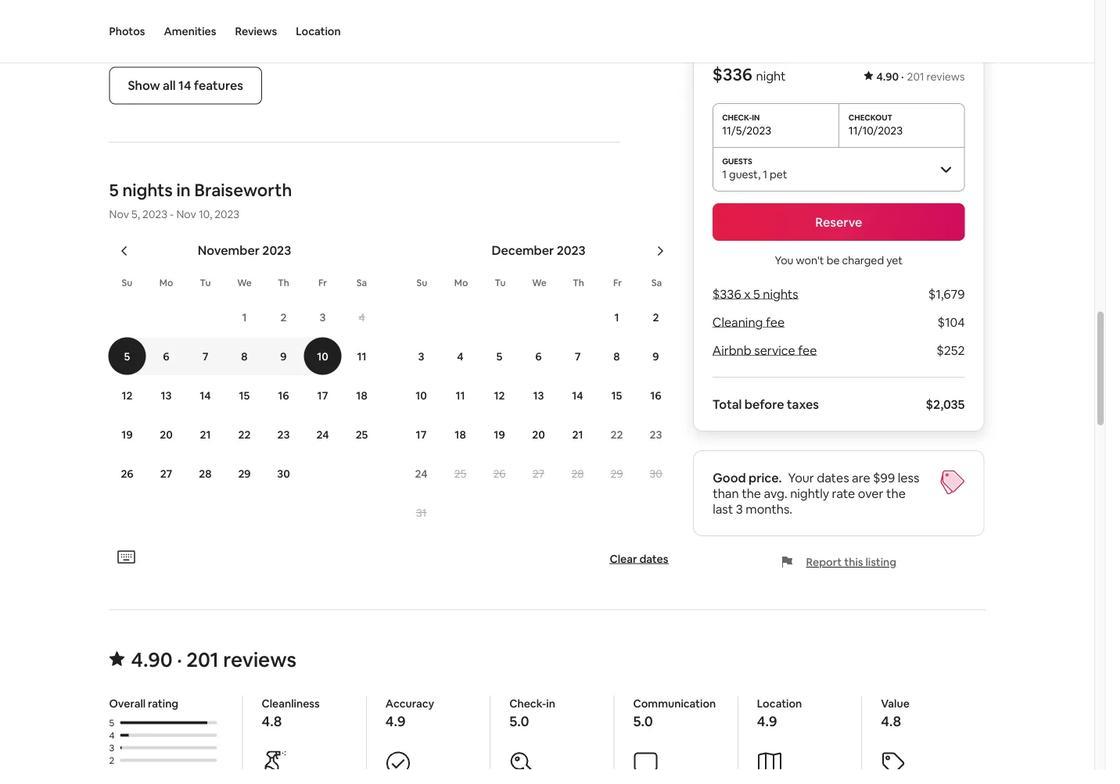 Task type: locate. For each thing, give the bounding box(es) containing it.
5.0 inside communication 5.0
[[634, 713, 653, 731]]

4.90 · 201 reviews up 11/10/2023
[[877, 69, 965, 83]]

1 horizontal spatial 21
[[573, 428, 583, 442]]

17 button
[[303, 377, 342, 414], [402, 416, 441, 453]]

1 horizontal spatial mo
[[455, 277, 468, 289]]

23 for 1st the 23 button from right
[[650, 428, 663, 442]]

27 button
[[147, 455, 186, 493], [519, 455, 558, 493]]

1 horizontal spatial 26
[[493, 467, 506, 481]]

0 vertical spatial 4
[[359, 310, 365, 324]]

1 15 from the left
[[239, 389, 250, 403]]

2 27 button from the left
[[519, 455, 558, 493]]

1 horizontal spatial 30 button
[[637, 455, 676, 493]]

1 horizontal spatial 18
[[455, 428, 466, 442]]

1 27 from the left
[[160, 467, 172, 481]]

2 27 from the left
[[533, 467, 545, 481]]

28
[[199, 467, 212, 481], [572, 467, 584, 481]]

dates right clear
[[640, 552, 669, 566]]

8 for second "8" button from the right
[[241, 349, 248, 363]]

reserve button
[[713, 203, 965, 241]]

1 vertical spatial 4
[[457, 349, 464, 363]]

1 vertical spatial 17
[[416, 428, 427, 442]]

dates inside your dates are $99 less than the avg. nightly rate over the last 3 months.
[[817, 470, 850, 486]]

december 2023
[[492, 243, 586, 259]]

1 7 button from the left
[[186, 338, 225, 375]]

1 horizontal spatial fr
[[614, 277, 622, 289]]

0 horizontal spatial the
[[163, 34, 180, 48]]

1 27 button from the left
[[147, 455, 186, 493]]

15
[[239, 389, 250, 403], [612, 389, 623, 403]]

1 22 from the left
[[238, 428, 251, 442]]

2 14 button from the left
[[558, 377, 598, 414]]

0 horizontal spatial 11
[[357, 349, 367, 363]]

0 horizontal spatial in
[[177, 179, 191, 201]]

nov left 5,
[[109, 207, 129, 221]]

0 horizontal spatial 4.90
[[131, 647, 173, 673]]

4
[[359, 310, 365, 324], [457, 349, 464, 363], [109, 730, 115, 742]]

the inside guest entrance and parking lit path to the guest entrance
[[163, 34, 180, 48]]

1 horizontal spatial 12 button
[[480, 377, 519, 414]]

nights up 5,
[[122, 179, 173, 201]]

13
[[161, 389, 172, 403], [533, 389, 544, 403]]

$104
[[938, 314, 965, 330]]

in inside the check-in 5.0
[[547, 697, 556, 711]]

mo
[[159, 277, 173, 289], [455, 277, 468, 289]]

2 22 from the left
[[611, 428, 623, 442]]

1 4.8 from the left
[[262, 713, 282, 731]]

5.0 inside the check-in 5.0
[[510, 713, 529, 731]]

reviews
[[927, 69, 965, 83], [223, 647, 297, 673]]

2 26 button from the left
[[480, 455, 519, 493]]

1 tu from the left
[[200, 277, 211, 289]]

value 4.8
[[881, 697, 910, 731]]

2 su from the left
[[417, 277, 428, 289]]

accessibility features region
[[103, 0, 627, 104]]

0 vertical spatial 17
[[317, 389, 328, 403]]

november
[[198, 243, 260, 259]]

· up rating
[[177, 647, 182, 673]]

0 horizontal spatial 9 button
[[264, 338, 303, 375]]

11
[[357, 349, 367, 363], [456, 389, 465, 403]]

0 vertical spatial 25
[[356, 428, 368, 442]]

2 23 button from the left
[[637, 416, 676, 453]]

1 5.0 from the left
[[510, 713, 529, 731]]

16 button
[[264, 377, 303, 414], [637, 377, 676, 414]]

2 8 button from the left
[[598, 338, 637, 375]]

the right over
[[887, 486, 906, 502]]

0 horizontal spatial 28 button
[[186, 455, 225, 493]]

0 vertical spatial in
[[177, 179, 191, 201]]

5.0 down communication
[[634, 713, 653, 731]]

0 horizontal spatial 13 button
[[147, 377, 186, 414]]

0 horizontal spatial 15 button
[[225, 377, 264, 414]]

0 horizontal spatial 12
[[122, 389, 133, 403]]

201
[[908, 69, 925, 83], [187, 647, 219, 673]]

1 6 from the left
[[163, 349, 170, 363]]

2 23 from the left
[[650, 428, 663, 442]]

0 horizontal spatial tu
[[200, 277, 211, 289]]

27 for 2nd 27 button from the right
[[160, 467, 172, 481]]

1 horizontal spatial 11
[[456, 389, 465, 403]]

1 23 from the left
[[278, 428, 290, 442]]

19
[[122, 428, 133, 442], [494, 428, 505, 442]]

4.9 inside location 4.9
[[758, 713, 778, 731]]

1 horizontal spatial 20 button
[[519, 416, 558, 453]]

1 12 from the left
[[122, 389, 133, 403]]

17 for bottommost 17 button
[[416, 428, 427, 442]]

1 horizontal spatial 8
[[614, 349, 620, 363]]

1 14 button from the left
[[186, 377, 225, 414]]

2 12 from the left
[[494, 389, 505, 403]]

fee right the service
[[799, 342, 818, 358]]

25
[[356, 428, 368, 442], [455, 467, 467, 481]]

1 horizontal spatial 9
[[653, 349, 660, 363]]

accuracy 4.9
[[386, 697, 434, 731]]

· up 11/10/2023
[[902, 69, 904, 83]]

1 30 button from the left
[[264, 455, 303, 493]]

th down december 2023
[[573, 277, 584, 289]]

0 horizontal spatial 18
[[356, 389, 368, 403]]

price.
[[749, 470, 782, 486]]

location
[[296, 24, 341, 38], [758, 697, 802, 711]]

8 for 1st "8" button from the right
[[614, 349, 620, 363]]

1 7 from the left
[[202, 349, 208, 363]]

1 horizontal spatial tu
[[495, 277, 506, 289]]

all
[[163, 77, 176, 93]]

2 5 button from the left
[[480, 338, 519, 375]]

2023 right december
[[557, 243, 586, 259]]

1 horizontal spatial we
[[532, 277, 547, 289]]

1 horizontal spatial 4.90 · 201 reviews
[[877, 69, 965, 83]]

1 15 button from the left
[[225, 377, 264, 414]]

4 for the leftmost 4 button
[[359, 310, 365, 324]]

23 button
[[264, 416, 303, 453], [637, 416, 676, 453]]

2 19 from the left
[[494, 428, 505, 442]]

4.90 up 11/10/2023
[[877, 69, 899, 83]]

1 horizontal spatial 26 button
[[480, 455, 519, 493]]

1 horizontal spatial 24
[[415, 467, 428, 481]]

0 horizontal spatial 29 button
[[225, 455, 264, 493]]

1 horizontal spatial 13
[[533, 389, 544, 403]]

0 horizontal spatial guest
[[183, 34, 211, 48]]

1 vertical spatial 201
[[187, 647, 219, 673]]

2 21 button from the left
[[558, 416, 598, 453]]

2 13 from the left
[[533, 389, 544, 403]]

december
[[492, 243, 554, 259]]

5.0
[[510, 713, 529, 731], [634, 713, 653, 731]]

0 horizontal spatial 4.90 · 201 reviews
[[131, 647, 297, 673]]

1 28 from the left
[[199, 467, 212, 481]]

0 horizontal spatial 12 button
[[108, 377, 147, 414]]

7 button
[[186, 338, 225, 375], [558, 338, 598, 375]]

2 sa from the left
[[652, 277, 662, 289]]

6 for 1st 6 'button' from left
[[163, 349, 170, 363]]

·
[[902, 69, 904, 83], [177, 647, 182, 673]]

$336 x 5 nights
[[713, 286, 799, 302]]

last
[[713, 501, 734, 517]]

1 horizontal spatial 1 button
[[598, 299, 637, 336]]

1 vertical spatial entrance
[[214, 34, 259, 48]]

$336 for $336 night
[[713, 63, 753, 85]]

5.0 down the check-
[[510, 713, 529, 731]]

1 13 from the left
[[161, 389, 172, 403]]

communication 5.0
[[634, 697, 716, 731]]

2 7 from the left
[[575, 349, 581, 363]]

4.8 down 'value'
[[881, 713, 902, 731]]

0 vertical spatial 11
[[357, 349, 367, 363]]

14 button
[[186, 377, 225, 414], [558, 377, 598, 414]]

2 9 button from the left
[[637, 338, 676, 375]]

19 button
[[108, 416, 147, 453], [480, 416, 519, 453]]

0 vertical spatial location
[[296, 24, 341, 38]]

2 mo from the left
[[455, 277, 468, 289]]

2 $336 from the top
[[713, 286, 742, 302]]

1 vertical spatial ·
[[177, 647, 182, 673]]

2 28 from the left
[[572, 467, 584, 481]]

we down december 2023
[[532, 277, 547, 289]]

the right to
[[163, 34, 180, 48]]

you won't be charged yet
[[775, 253, 903, 268]]

4.9 inside the accuracy 4.9
[[386, 713, 406, 731]]

11 for 11 button to the top
[[357, 349, 367, 363]]

location for location
[[296, 24, 341, 38]]

30 for 2nd 30 button from right
[[277, 467, 290, 481]]

fee
[[766, 314, 785, 330], [799, 342, 818, 358]]

0 horizontal spatial th
[[278, 277, 289, 289]]

4.8 inside 'value 4.8'
[[881, 713, 902, 731]]

$336 left x
[[713, 286, 742, 302]]

tu down november on the left top of page
[[200, 277, 211, 289]]

0 horizontal spatial 20
[[160, 428, 173, 442]]

0 horizontal spatial 201
[[187, 647, 219, 673]]

to
[[150, 34, 161, 48]]

1 horizontal spatial location
[[758, 697, 802, 711]]

14
[[178, 77, 191, 93], [200, 389, 211, 403], [572, 389, 584, 403]]

0 horizontal spatial 7 button
[[186, 338, 225, 375]]

1 vertical spatial 10
[[416, 389, 427, 403]]

show all 14 features
[[128, 77, 243, 93]]

25 button
[[342, 416, 382, 453], [441, 455, 480, 493]]

1 vertical spatial $336
[[713, 286, 742, 302]]

29
[[238, 467, 251, 481], [611, 467, 623, 481]]

0 horizontal spatial su
[[122, 277, 133, 289]]

0 horizontal spatial 28
[[199, 467, 212, 481]]

0 horizontal spatial 30
[[277, 467, 290, 481]]

8
[[241, 349, 248, 363], [614, 349, 620, 363]]

5
[[109, 179, 119, 201], [754, 286, 761, 302], [124, 349, 130, 363], [497, 349, 503, 363], [109, 717, 114, 729]]

1 26 button from the left
[[108, 455, 147, 493]]

we down november 2023 on the top left
[[237, 277, 252, 289]]

1 9 from the left
[[280, 349, 287, 363]]

21
[[200, 428, 211, 442], [573, 428, 583, 442]]

22 button
[[225, 416, 264, 453], [598, 416, 637, 453]]

th down november 2023 on the top left
[[278, 277, 289, 289]]

12 button
[[108, 377, 147, 414], [480, 377, 519, 414]]

calendar application
[[90, 226, 1107, 546]]

1 horizontal spatial 21 button
[[558, 416, 598, 453]]

th
[[278, 277, 289, 289], [573, 277, 584, 289]]

2 we from the left
[[532, 277, 547, 289]]

guest down and
[[183, 34, 211, 48]]

1 29 from the left
[[238, 467, 251, 481]]

4.90 · 201 reviews up rating
[[131, 647, 297, 673]]

14 for second 14 button
[[572, 389, 584, 403]]

0 vertical spatial 25 button
[[342, 416, 382, 453]]

rate
[[832, 486, 856, 502]]

0 horizontal spatial 19
[[122, 428, 133, 442]]

12 for 2nd the 12 button from right
[[122, 389, 133, 403]]

1 21 from the left
[[200, 428, 211, 442]]

fee up the service
[[766, 314, 785, 330]]

1 30 from the left
[[277, 467, 290, 481]]

entrance down parking
[[214, 34, 259, 48]]

5 inside 5 nights in braiseworth nov 5, 2023 - nov 10, 2023
[[109, 179, 119, 201]]

nights right x
[[764, 286, 799, 302]]

2 20 button from the left
[[519, 416, 558, 453]]

2 4.8 from the left
[[881, 713, 902, 731]]

0 vertical spatial nights
[[122, 179, 173, 201]]

entrance up to
[[148, 15, 201, 31]]

2 4.9 from the left
[[758, 713, 778, 731]]

dates left 'are'
[[817, 470, 850, 486]]

$336 left night on the top
[[713, 63, 753, 85]]

2 tu from the left
[[495, 277, 506, 289]]

3
[[320, 310, 326, 324], [418, 349, 425, 363], [736, 501, 743, 517], [109, 742, 114, 754]]

5 button
[[108, 338, 147, 375], [480, 338, 519, 375]]

2 5.0 from the left
[[634, 713, 653, 731]]

17
[[317, 389, 328, 403], [416, 428, 427, 442]]

2 6 from the left
[[536, 349, 542, 363]]

2 19 button from the left
[[480, 416, 519, 453]]

1 2 button from the left
[[264, 299, 303, 336]]

nov right -
[[176, 207, 196, 221]]

22 for first 22 button from right
[[611, 428, 623, 442]]

reserve
[[816, 214, 863, 230]]

$252
[[937, 342, 965, 358]]

0 horizontal spatial 29
[[238, 467, 251, 481]]

16 for first 16 button from the left
[[278, 389, 289, 403]]

guest left "pet"
[[730, 167, 758, 181]]

dates inside button
[[640, 552, 669, 566]]

2
[[281, 310, 287, 324], [653, 310, 659, 324], [109, 755, 114, 767]]

9
[[280, 349, 287, 363], [653, 349, 660, 363]]

reviews button
[[235, 0, 277, 63]]

clear
[[610, 552, 637, 566]]

0 horizontal spatial 4 button
[[342, 299, 382, 336]]

0 vertical spatial 4 button
[[342, 299, 382, 336]]

1 mo from the left
[[159, 277, 173, 289]]

1 16 from the left
[[278, 389, 289, 403]]

1 1 button from the left
[[225, 299, 264, 336]]

2 26 from the left
[[493, 467, 506, 481]]

5,
[[132, 207, 140, 221]]

29 for first 29 button from the right
[[611, 467, 623, 481]]

$336
[[713, 63, 753, 85], [713, 286, 742, 302]]

4.8 inside 'cleanliness 4.8'
[[262, 713, 282, 731]]

10
[[317, 349, 329, 363], [416, 389, 427, 403]]

1 horizontal spatial 2 button
[[637, 299, 676, 336]]

sa
[[357, 277, 367, 289], [652, 277, 662, 289]]

0 horizontal spatial 25 button
[[342, 416, 382, 453]]

1 horizontal spatial reviews
[[927, 69, 965, 83]]

4.90 up 'overall rating'
[[131, 647, 173, 673]]

1 vertical spatial nights
[[764, 286, 799, 302]]

2 12 button from the left
[[480, 377, 519, 414]]

1 22 button from the left
[[225, 416, 264, 453]]

1 vertical spatial in
[[547, 697, 556, 711]]

2 8 from the left
[[614, 349, 620, 363]]

1 horizontal spatial 30
[[650, 467, 663, 481]]

dates for your
[[817, 470, 850, 486]]

30 button
[[264, 455, 303, 493], [637, 455, 676, 493]]

be
[[827, 253, 840, 268]]

1 8 from the left
[[241, 349, 248, 363]]

0 vertical spatial guest
[[183, 34, 211, 48]]

15 for first 15 button from the left
[[239, 389, 250, 403]]

4.8
[[262, 713, 282, 731], [881, 713, 902, 731]]

1 horizontal spatial 9 button
[[637, 338, 676, 375]]

0 vertical spatial 24
[[317, 428, 329, 442]]

1 4.9 from the left
[[386, 713, 406, 731]]

3 inside your dates are $99 less than the avg. nightly rate over the last 3 months.
[[736, 501, 743, 517]]

the left avg.
[[742, 486, 762, 502]]

tu down december
[[495, 277, 506, 289]]

1 8 button from the left
[[225, 338, 264, 375]]

2 30 from the left
[[650, 467, 663, 481]]

26 button
[[108, 455, 147, 493], [480, 455, 519, 493]]

2 15 button from the left
[[598, 377, 637, 414]]

0 horizontal spatial 23
[[278, 428, 290, 442]]

0 vertical spatial 24 button
[[303, 416, 342, 453]]

we
[[237, 277, 252, 289], [532, 277, 547, 289]]

1 vertical spatial 24 button
[[402, 455, 441, 493]]

1 $336 from the top
[[713, 63, 753, 85]]

1 16 button from the left
[[264, 377, 303, 414]]

0 horizontal spatial 17
[[317, 389, 328, 403]]

check-in 5.0
[[510, 697, 556, 731]]

1 horizontal spatial 4
[[359, 310, 365, 324]]

1 horizontal spatial 201
[[908, 69, 925, 83]]

2023 right november on the left top of page
[[262, 243, 291, 259]]

total before taxes
[[713, 396, 820, 412]]

1 horizontal spatial guest
[[730, 167, 758, 181]]

2023
[[142, 207, 168, 221], [215, 207, 240, 221], [262, 243, 291, 259], [557, 243, 586, 259]]

1 horizontal spatial 22
[[611, 428, 623, 442]]

1 horizontal spatial 29
[[611, 467, 623, 481]]

report this listing
[[807, 556, 897, 570]]

4.8 down cleanliness
[[262, 713, 282, 731]]

1 horizontal spatial 23
[[650, 428, 663, 442]]

1 horizontal spatial 25
[[455, 467, 467, 481]]

0 vertical spatial dates
[[817, 470, 850, 486]]

1 horizontal spatial 10 button
[[402, 377, 441, 414]]

1 horizontal spatial ·
[[902, 69, 904, 83]]

1 horizontal spatial 25 button
[[441, 455, 480, 493]]

su
[[122, 277, 133, 289], [417, 277, 428, 289]]

0 horizontal spatial 8 button
[[225, 338, 264, 375]]

0 horizontal spatial 15
[[239, 389, 250, 403]]

0 horizontal spatial 13
[[161, 389, 172, 403]]

dates for clear
[[640, 552, 669, 566]]

0 horizontal spatial sa
[[357, 277, 367, 289]]

0 horizontal spatial 4.9
[[386, 713, 406, 731]]

0 horizontal spatial 26 button
[[108, 455, 147, 493]]

7 for second 7 button from right
[[202, 349, 208, 363]]

24 button
[[303, 416, 342, 453], [402, 455, 441, 493]]

tu
[[200, 277, 211, 289], [495, 277, 506, 289]]

31
[[416, 506, 427, 520]]

1 19 from the left
[[122, 428, 133, 442]]

report this listing button
[[782, 556, 897, 570]]

2 16 from the left
[[651, 389, 662, 403]]



Task type: describe. For each thing, give the bounding box(es) containing it.
x
[[745, 286, 751, 302]]

1 nov from the left
[[109, 207, 129, 221]]

1 13 button from the left
[[147, 377, 186, 414]]

11/10/2023
[[849, 124, 903, 138]]

cleaning fee button
[[713, 314, 785, 330]]

,
[[758, 167, 761, 181]]

2 29 button from the left
[[598, 455, 637, 493]]

location for location 4.9
[[758, 697, 802, 711]]

1 horizontal spatial 18 button
[[441, 416, 480, 453]]

cleaning
[[713, 314, 764, 330]]

28 for 1st 28 button
[[199, 467, 212, 481]]

4.8 for value 4.8
[[881, 713, 902, 731]]

1 vertical spatial 11 button
[[441, 377, 480, 414]]

0 horizontal spatial 10 button
[[303, 338, 342, 375]]

$99
[[874, 470, 896, 486]]

1 su from the left
[[122, 277, 133, 289]]

2 horizontal spatial 2
[[653, 310, 659, 324]]

2 7 button from the left
[[558, 338, 598, 375]]

yet
[[887, 253, 903, 268]]

10,
[[199, 207, 212, 221]]

2 th from the left
[[573, 277, 584, 289]]

pet
[[770, 167, 788, 181]]

1 horizontal spatial 24 button
[[402, 455, 441, 493]]

12 for 2nd the 12 button
[[494, 389, 505, 403]]

and
[[203, 15, 226, 31]]

taxes
[[788, 396, 820, 412]]

value
[[881, 697, 910, 711]]

7 for 1st 7 button from the right
[[575, 349, 581, 363]]

0 horizontal spatial entrance
[[148, 15, 201, 31]]

1 20 button from the left
[[147, 416, 186, 453]]

1 horizontal spatial 10
[[416, 389, 427, 403]]

19 for first 19 button from the right
[[494, 428, 505, 442]]

$1,679
[[929, 286, 965, 302]]

night
[[757, 68, 787, 84]]

avg.
[[764, 486, 788, 502]]

guest inside guest entrance and parking lit path to the guest entrance
[[183, 34, 211, 48]]

1 vertical spatial 25 button
[[441, 455, 480, 493]]

listing
[[866, 556, 897, 570]]

months.
[[746, 501, 793, 517]]

17 for the left 17 button
[[317, 389, 328, 403]]

check-
[[510, 697, 547, 711]]

18 for right 18 button
[[455, 428, 466, 442]]

1 vertical spatial 4.90 · 201 reviews
[[131, 647, 297, 673]]

0 horizontal spatial ·
[[177, 647, 182, 673]]

-
[[170, 207, 174, 221]]

0 vertical spatial 4.90 · 201 reviews
[[877, 69, 965, 83]]

1 6 button from the left
[[147, 338, 186, 375]]

15 for second 15 button from left
[[612, 389, 623, 403]]

0 horizontal spatial 17 button
[[303, 377, 342, 414]]

airbnb
[[713, 342, 752, 358]]

1 23 button from the left
[[264, 416, 303, 453]]

amenities button
[[164, 0, 216, 63]]

location 4.9
[[758, 697, 802, 731]]

1 horizontal spatial entrance
[[214, 34, 259, 48]]

0 horizontal spatial 10
[[317, 349, 329, 363]]

in inside 5 nights in braiseworth nov 5, 2023 - nov 10, 2023
[[177, 179, 191, 201]]

1 horizontal spatial nights
[[764, 286, 799, 302]]

14 for first 14 button
[[200, 389, 211, 403]]

2 vertical spatial 4
[[109, 730, 115, 742]]

1 fr from the left
[[319, 277, 327, 289]]

1 9 button from the left
[[264, 338, 303, 375]]

1 20 from the left
[[160, 428, 173, 442]]

1 th from the left
[[278, 277, 289, 289]]

cleanliness
[[262, 697, 320, 711]]

over
[[858, 486, 884, 502]]

2 6 button from the left
[[519, 338, 558, 375]]

less
[[898, 470, 920, 486]]

$2,035
[[926, 396, 965, 412]]

1 vertical spatial fee
[[799, 342, 818, 358]]

16 for first 16 button from right
[[651, 389, 662, 403]]

1 horizontal spatial 4 button
[[441, 338, 480, 375]]

report
[[807, 556, 842, 570]]

11/5/2023
[[723, 124, 772, 138]]

1 vertical spatial 17 button
[[402, 416, 441, 453]]

2 fr from the left
[[614, 277, 622, 289]]

2 2 button from the left
[[637, 299, 676, 336]]

airbnb service fee
[[713, 342, 818, 358]]

charged
[[843, 253, 885, 268]]

features
[[194, 77, 243, 93]]

1 vertical spatial 3 button
[[402, 338, 441, 375]]

2023 right 10,
[[215, 207, 240, 221]]

$336 x 5 nights button
[[713, 286, 799, 302]]

cleaning fee
[[713, 314, 785, 330]]

before
[[745, 396, 785, 412]]

0 vertical spatial 18 button
[[342, 377, 382, 414]]

1 28 button from the left
[[186, 455, 225, 493]]

accuracy
[[386, 697, 434, 711]]

2 horizontal spatial the
[[887, 486, 906, 502]]

photos button
[[109, 0, 145, 63]]

0 horizontal spatial 3 button
[[303, 299, 342, 336]]

$336 night
[[713, 63, 787, 85]]

show all 14 features button
[[109, 67, 262, 104]]

19 for 2nd 19 button from the right
[[122, 428, 133, 442]]

25 for the leftmost 25 button
[[356, 428, 368, 442]]

11 for 11 button to the bottom
[[456, 389, 465, 403]]

good
[[713, 470, 746, 486]]

won't
[[796, 253, 825, 268]]

rating
[[148, 697, 179, 711]]

29 for 1st 29 button
[[238, 467, 251, 481]]

1 horizontal spatial 2
[[281, 310, 287, 324]]

2 20 from the left
[[532, 428, 545, 442]]

23 for first the 23 button from left
[[278, 428, 290, 442]]

30 for second 30 button from left
[[650, 467, 663, 481]]

service
[[755, 342, 796, 358]]

path
[[124, 34, 148, 48]]

1 horizontal spatial 4.90
[[877, 69, 899, 83]]

1 29 button from the left
[[225, 455, 264, 493]]

1 19 button from the left
[[108, 416, 147, 453]]

airbnb service fee button
[[713, 342, 818, 358]]

28 for 2nd 28 button from left
[[572, 467, 584, 481]]

0 vertical spatial 11 button
[[342, 338, 382, 375]]

guest
[[109, 15, 145, 31]]

cleanliness 4.8
[[262, 697, 320, 731]]

communication
[[634, 697, 716, 711]]

november 2023
[[198, 243, 291, 259]]

1 21 button from the left
[[186, 416, 225, 453]]

2 30 button from the left
[[637, 455, 676, 493]]

18 for topmost 18 button
[[356, 389, 368, 403]]

guest entrance and parking lit path to the guest entrance
[[109, 15, 273, 48]]

total
[[713, 396, 743, 412]]

0 vertical spatial ·
[[902, 69, 904, 83]]

this
[[845, 556, 864, 570]]

good price.
[[713, 470, 782, 486]]

4.9 for accuracy 4.9
[[386, 713, 406, 731]]

reviews
[[235, 24, 277, 38]]

0 vertical spatial fee
[[766, 314, 785, 330]]

2 16 button from the left
[[637, 377, 676, 414]]

2 9 from the left
[[653, 349, 660, 363]]

2023 left -
[[142, 207, 168, 221]]

25 for 25 button to the bottom
[[455, 467, 467, 481]]

2 1 button from the left
[[598, 299, 637, 336]]

are
[[852, 470, 871, 486]]

your
[[789, 470, 815, 486]]

2 nov from the left
[[176, 207, 196, 221]]

0 horizontal spatial 2
[[109, 755, 114, 767]]

4 for the right 4 button
[[457, 349, 464, 363]]

parking
[[228, 15, 273, 31]]

2 28 button from the left
[[558, 455, 598, 493]]

1 guest , 1 pet
[[723, 167, 788, 181]]

than
[[713, 486, 739, 502]]

nightly
[[791, 486, 830, 502]]

31 button
[[402, 494, 441, 532]]

6 for 1st 6 'button' from the right
[[536, 349, 542, 363]]

overall rating
[[109, 697, 179, 711]]

0 vertical spatial reviews
[[927, 69, 965, 83]]

1 12 button from the left
[[108, 377, 147, 414]]

1 we from the left
[[237, 277, 252, 289]]

5 nights in braiseworth nov 5, 2023 - nov 10, 2023
[[109, 179, 292, 221]]

$336 for $336 x 5 nights
[[713, 286, 742, 302]]

clear dates button
[[604, 546, 675, 572]]

27 for second 27 button from the left
[[533, 467, 545, 481]]

photos
[[109, 24, 145, 38]]

show
[[128, 77, 160, 93]]

your dates are $99 less than the avg. nightly rate over the last 3 months.
[[713, 470, 920, 517]]

1 vertical spatial 4.90
[[131, 647, 173, 673]]

1 horizontal spatial the
[[742, 486, 762, 502]]

1 vertical spatial guest
[[730, 167, 758, 181]]

4.9 for location 4.9
[[758, 713, 778, 731]]

you
[[775, 253, 794, 268]]

1 26 from the left
[[121, 467, 134, 481]]

nights inside 5 nights in braiseworth nov 5, 2023 - nov 10, 2023
[[122, 179, 173, 201]]

4.8 for cleanliness 4.8
[[262, 713, 282, 731]]

2 22 button from the left
[[598, 416, 637, 453]]

2 21 from the left
[[573, 428, 583, 442]]

1 5 button from the left
[[108, 338, 147, 375]]

1 sa from the left
[[357, 277, 367, 289]]

14 inside "button"
[[178, 77, 191, 93]]

overall
[[109, 697, 146, 711]]

clear dates
[[610, 552, 669, 566]]

location button
[[296, 0, 341, 63]]

22 for second 22 button from the right
[[238, 428, 251, 442]]

1 vertical spatial reviews
[[223, 647, 297, 673]]

braiseworth
[[194, 179, 292, 201]]

amenities
[[164, 24, 216, 38]]

2 13 button from the left
[[519, 377, 558, 414]]

lit
[[109, 34, 122, 48]]



Task type: vqa. For each thing, say whether or not it's contained in the screenshot.


